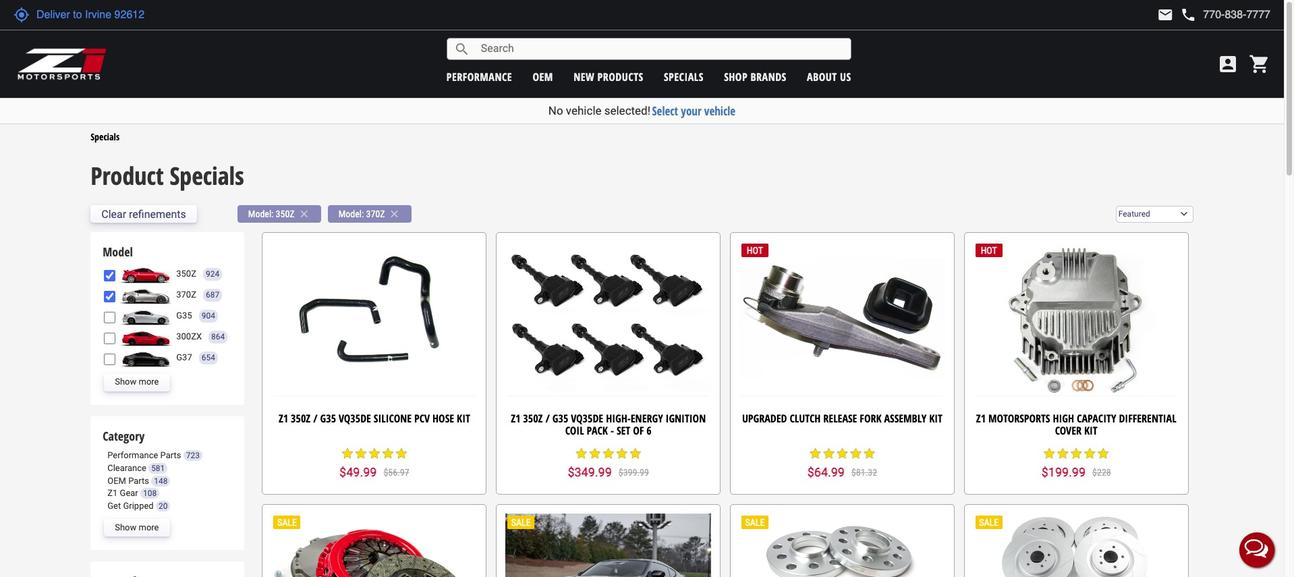 Task type: vqa. For each thing, say whether or not it's contained in the screenshot.


Task type: locate. For each thing, give the bounding box(es) containing it.
upgraded clutch release fork assembly kit
[[742, 411, 943, 426]]

$199.99
[[1042, 465, 1086, 480]]

7 star from the left
[[588, 447, 602, 460]]

2 star from the left
[[354, 447, 368, 460]]

None checkbox
[[104, 270, 116, 281], [104, 291, 116, 302], [104, 312, 116, 323], [104, 333, 116, 344], [104, 354, 116, 365], [104, 270, 116, 281], [104, 291, 116, 302], [104, 312, 116, 323], [104, 333, 116, 344], [104, 354, 116, 365]]

z1 motorsports logo image
[[17, 47, 108, 81]]

2 horizontal spatial kit
[[1085, 423, 1098, 438]]

silicone
[[374, 411, 412, 426]]

mail link
[[1158, 7, 1174, 23]]

0 horizontal spatial model:
[[248, 209, 274, 220]]

kit right hose
[[457, 411, 470, 426]]

show more button down infiniti g37 coupe sedan convertible v36 cv36 hv36 skyline 2008 2009 2010 2011 2012 2013 3.7l vq37vhr z1 motorsports image
[[104, 374, 170, 391]]

performance
[[447, 69, 512, 84]]

1 show more button from the top
[[104, 374, 170, 391]]

1 horizontal spatial /
[[546, 411, 550, 426]]

vq35de inside the z1 350z / g35 vq35de high-energy ignition coil pack - set of 6
[[571, 411, 603, 426]]

1 vq35de from the left
[[339, 411, 371, 426]]

clearance
[[107, 463, 146, 473]]

show more button down gripped
[[104, 519, 170, 537]]

about us
[[807, 69, 852, 84]]

1 horizontal spatial g35
[[320, 411, 336, 426]]

/
[[313, 411, 318, 426], [546, 411, 550, 426]]

20 star from the left
[[1097, 447, 1110, 460]]

shop
[[724, 69, 748, 84]]

performance link
[[447, 69, 512, 84]]

6 star from the left
[[575, 447, 588, 460]]

z1 for z1 350z / g35 vq35de silicone pcv hose kit
[[279, 411, 288, 426]]

0 vertical spatial parts
[[160, 450, 181, 461]]

model: inside model: 350z close
[[248, 209, 274, 220]]

1 horizontal spatial close
[[388, 208, 401, 220]]

vehicle right no
[[566, 104, 602, 117]]

2 vq35de from the left
[[571, 411, 603, 426]]

product
[[91, 159, 164, 192]]

/ for z1 350z / g35 vq35de high-energy ignition coil pack - set of 6
[[546, 411, 550, 426]]

/ inside the z1 350z / g35 vq35de high-energy ignition coil pack - set of 6
[[546, 411, 550, 426]]

performance
[[107, 450, 158, 461]]

5 star from the left
[[395, 447, 408, 460]]

more
[[139, 377, 159, 387], [139, 522, 159, 533]]

1 vertical spatial parts
[[128, 476, 149, 486]]

0 vertical spatial more
[[139, 377, 159, 387]]

coil
[[565, 423, 584, 438]]

specials
[[91, 130, 120, 143], [170, 159, 244, 192]]

high
[[1053, 411, 1075, 426]]

1 more from the top
[[139, 377, 159, 387]]

0 vertical spatial show
[[115, 377, 137, 387]]

1 vertical spatial show
[[115, 522, 137, 533]]

581
[[151, 464, 165, 473]]

1 horizontal spatial 370z
[[366, 209, 385, 220]]

2 model: from the left
[[339, 209, 364, 220]]

1 horizontal spatial model:
[[339, 209, 364, 220]]

4 star from the left
[[381, 447, 395, 460]]

2 horizontal spatial g35
[[553, 411, 569, 426]]

z1 inside z1 motorsports high capacity differential cover kit
[[977, 411, 986, 426]]

1 show more from the top
[[115, 377, 159, 387]]

0 horizontal spatial vehicle
[[566, 104, 602, 117]]

1 close from the left
[[298, 208, 310, 220]]

model: inside model: 370z close
[[339, 209, 364, 220]]

model: for model: 350z close
[[248, 209, 274, 220]]

more down infiniti g37 coupe sedan convertible v36 cv36 hv36 skyline 2008 2009 2010 2011 2012 2013 3.7l vq37vhr z1 motorsports image
[[139, 377, 159, 387]]

parts up gear
[[128, 476, 149, 486]]

15 star from the left
[[863, 447, 876, 460]]

model
[[103, 243, 133, 260]]

show more button for model
[[104, 374, 170, 391]]

shop brands link
[[724, 69, 787, 84]]

0 vertical spatial 370z
[[366, 209, 385, 220]]

0 horizontal spatial parts
[[128, 476, 149, 486]]

g35 left pack
[[553, 411, 569, 426]]

oem up no
[[533, 69, 553, 84]]

g35 for z1 350z / g35 vq35de silicone pcv hose kit
[[320, 411, 336, 426]]

0 horizontal spatial kit
[[457, 411, 470, 426]]

more for model
[[139, 377, 159, 387]]

924
[[206, 269, 219, 279]]

kit inside z1 motorsports high capacity differential cover kit
[[1085, 423, 1098, 438]]

specials up refinements
[[170, 159, 244, 192]]

350z for model: 350z close
[[276, 209, 295, 220]]

show more down gripped
[[115, 522, 159, 533]]

1 vertical spatial more
[[139, 522, 159, 533]]

vehicle right the your
[[704, 103, 736, 119]]

pcv
[[414, 411, 430, 426]]

specials link
[[91, 130, 120, 143]]

2 show more from the top
[[115, 522, 159, 533]]

0 vertical spatial oem
[[533, 69, 553, 84]]

2 more from the top
[[139, 522, 159, 533]]

0 horizontal spatial close
[[298, 208, 310, 220]]

oem inside category performance parts 723 clearance 581 oem parts 148 z1 gear 108 get gripped 20
[[107, 476, 126, 486]]

2 / from the left
[[546, 411, 550, 426]]

gripped
[[123, 501, 154, 511]]

1 model: from the left
[[248, 209, 274, 220]]

1 horizontal spatial vehicle
[[704, 103, 736, 119]]

more down gripped
[[139, 522, 159, 533]]

hose
[[433, 411, 454, 426]]

0 horizontal spatial vq35de
[[339, 411, 371, 426]]

1 vertical spatial show more button
[[104, 519, 170, 537]]

new products link
[[574, 69, 644, 84]]

0 horizontal spatial /
[[313, 411, 318, 426]]

show
[[115, 377, 137, 387], [115, 522, 137, 533]]

1 / from the left
[[313, 411, 318, 426]]

687
[[206, 290, 219, 300]]

0 vertical spatial show more
[[115, 377, 159, 387]]

clear refinements
[[101, 208, 186, 221]]

$81.32
[[852, 467, 878, 478]]

g35 left silicone
[[320, 411, 336, 426]]

parts up 581
[[160, 450, 181, 461]]

z1 350z / g35 vq35de high-energy ignition coil pack - set of 6
[[511, 411, 706, 438]]

select
[[652, 103, 678, 119]]

show down 'get'
[[115, 522, 137, 533]]

shop brands
[[724, 69, 787, 84]]

kit right cover
[[1085, 423, 1098, 438]]

g35 inside the z1 350z / g35 vq35de high-energy ignition coil pack - set of 6
[[553, 411, 569, 426]]

$228
[[1093, 467, 1111, 478]]

infiniti g35 coupe sedan v35 v36 skyline 2003 2004 2005 2006 2007 2008 3.5l vq35de revup rev up vq35hr z1 motorsports image
[[119, 307, 173, 325]]

us
[[840, 69, 852, 84]]

370z
[[366, 209, 385, 220], [176, 290, 196, 300]]

z1 motorsports high capacity differential cover kit
[[977, 411, 1177, 438]]

vehicle
[[704, 103, 736, 119], [566, 104, 602, 117]]

shopping_cart link
[[1246, 53, 1271, 75]]

1 vertical spatial specials
[[170, 159, 244, 192]]

19 star from the left
[[1083, 447, 1097, 460]]

2 close from the left
[[388, 208, 401, 220]]

2 show from the top
[[115, 522, 137, 533]]

show more for category
[[115, 522, 159, 533]]

shopping_cart
[[1249, 53, 1271, 75]]

vq35de left silicone
[[339, 411, 371, 426]]

show more down infiniti g37 coupe sedan convertible v36 cv36 hv36 skyline 2008 2009 2010 2011 2012 2013 3.7l vq37vhr z1 motorsports image
[[115, 377, 159, 387]]

13 star from the left
[[836, 447, 849, 460]]

1 horizontal spatial parts
[[160, 450, 181, 461]]

1 vertical spatial oem
[[107, 476, 126, 486]]

17 star from the left
[[1056, 447, 1070, 460]]

1 vertical spatial show more
[[115, 522, 159, 533]]

1 star from the left
[[341, 447, 354, 460]]

show more for model
[[115, 377, 159, 387]]

kit right assembly
[[929, 411, 943, 426]]

148
[[154, 476, 168, 486]]

show for model
[[115, 377, 137, 387]]

6
[[647, 423, 652, 438]]

show more button for category
[[104, 519, 170, 537]]

upgraded
[[742, 411, 787, 426]]

0 vertical spatial show more button
[[104, 374, 170, 391]]

search
[[454, 41, 470, 57]]

kit
[[457, 411, 470, 426], [929, 411, 943, 426], [1085, 423, 1098, 438]]

pack
[[587, 423, 608, 438]]

z1 350z / g35 vq35de silicone pcv hose kit
[[279, 411, 470, 426]]

1 show from the top
[[115, 377, 137, 387]]

z1 inside the z1 350z / g35 vq35de high-energy ignition coil pack - set of 6
[[511, 411, 521, 426]]

show down infiniti g37 coupe sedan convertible v36 cv36 hv36 skyline 2008 2009 2010 2011 2012 2013 3.7l vq37vhr z1 motorsports image
[[115, 377, 137, 387]]

nissan 350z z33 2003 2004 2005 2006 2007 2008 2009 vq35de 3.5l revup rev up vq35hr nismo z1 motorsports image
[[119, 266, 173, 283]]

1 horizontal spatial oem
[[533, 69, 553, 84]]

gear
[[120, 488, 138, 498]]

1 horizontal spatial vq35de
[[571, 411, 603, 426]]

vq35de left -
[[571, 411, 603, 426]]

350z inside model: 350z close
[[276, 209, 295, 220]]

show more
[[115, 377, 159, 387], [115, 522, 159, 533]]

model:
[[248, 209, 274, 220], [339, 209, 364, 220]]

no vehicle selected! select your vehicle
[[549, 103, 736, 119]]

g35
[[176, 311, 192, 321], [320, 411, 336, 426], [553, 411, 569, 426]]

star star star star star $64.99 $81.32
[[808, 447, 878, 480]]

show more button
[[104, 374, 170, 391], [104, 519, 170, 537]]

350z for z1 350z / g35 vq35de high-energy ignition coil pack - set of 6
[[523, 411, 543, 426]]

350z
[[276, 209, 295, 220], [176, 269, 196, 279], [291, 411, 311, 426], [523, 411, 543, 426]]

0 horizontal spatial 370z
[[176, 290, 196, 300]]

12 star from the left
[[822, 447, 836, 460]]

0 horizontal spatial oem
[[107, 476, 126, 486]]

0 vertical spatial specials
[[91, 130, 120, 143]]

close
[[298, 208, 310, 220], [388, 208, 401, 220]]

2 show more button from the top
[[104, 519, 170, 537]]

-
[[611, 423, 614, 438]]

close for model: 370z close
[[388, 208, 401, 220]]

3 star from the left
[[368, 447, 381, 460]]

mail
[[1158, 7, 1174, 23]]

1 vertical spatial 370z
[[176, 290, 196, 300]]

star star star star star $199.99 $228
[[1042, 447, 1111, 480]]

1 horizontal spatial kit
[[929, 411, 943, 426]]

350z inside the z1 350z / g35 vq35de high-energy ignition coil pack - set of 6
[[523, 411, 543, 426]]

oem down the clearance
[[107, 476, 126, 486]]

specials up 'product'
[[91, 130, 120, 143]]

g35 up 300zx
[[176, 311, 192, 321]]



Task type: describe. For each thing, give the bounding box(es) containing it.
fork
[[860, 411, 882, 426]]

my_location
[[13, 7, 30, 23]]

$49.99
[[340, 465, 377, 480]]

350z for z1 350z / g35 vq35de silicone pcv hose kit
[[291, 411, 311, 426]]

9 star from the left
[[615, 447, 629, 460]]

g35 for z1 350z / g35 vq35de high-energy ignition coil pack - set of 6
[[553, 411, 569, 426]]

product specials
[[91, 159, 244, 192]]

ignition
[[666, 411, 706, 426]]

energy
[[631, 411, 663, 426]]

0 horizontal spatial g35
[[176, 311, 192, 321]]

show for category
[[115, 522, 137, 533]]

864
[[211, 332, 225, 342]]

vq35de for silicone
[[339, 411, 371, 426]]

account_box link
[[1214, 53, 1243, 75]]

$56.97
[[384, 467, 409, 478]]

motorsports
[[989, 411, 1051, 426]]

new
[[574, 69, 595, 84]]

high-
[[606, 411, 631, 426]]

category performance parts 723 clearance 581 oem parts 148 z1 gear 108 get gripped 20
[[103, 428, 200, 511]]

model: 350z close
[[248, 208, 310, 220]]

vq35de for high-
[[571, 411, 603, 426]]

18 star from the left
[[1070, 447, 1083, 460]]

z1 for z1 350z / g35 vq35de high-energy ignition coil pack - set of 6
[[511, 411, 521, 426]]

model: 370z close
[[339, 208, 401, 220]]

1 horizontal spatial specials
[[170, 159, 244, 192]]

about
[[807, 69, 837, 84]]

904
[[202, 311, 215, 321]]

nissan 370z z34 2009 2010 2011 2012 2013 2014 2015 2016 2017 2018 2019 3.7l vq37vhr vhr nismo z1 motorsports image
[[119, 287, 173, 304]]

mail phone
[[1158, 7, 1197, 23]]

Search search field
[[470, 39, 851, 59]]

of
[[633, 423, 644, 438]]

654
[[202, 353, 215, 362]]

clutch
[[790, 411, 821, 426]]

g37
[[176, 353, 192, 363]]

14 star from the left
[[849, 447, 863, 460]]

release
[[824, 411, 857, 426]]

108
[[143, 489, 157, 498]]

$399.99
[[619, 467, 649, 478]]

no
[[549, 104, 563, 117]]

differential
[[1119, 411, 1177, 426]]

more for category
[[139, 522, 159, 533]]

phone link
[[1181, 7, 1271, 23]]

16 star from the left
[[1043, 447, 1056, 460]]

specials
[[664, 69, 704, 84]]

refinements
[[129, 208, 186, 221]]

$349.99
[[568, 465, 612, 480]]

8 star from the left
[[602, 447, 615, 460]]

300zx
[[176, 332, 202, 342]]

category
[[103, 428, 145, 444]]

723
[[186, 451, 200, 461]]

model: for model: 370z close
[[339, 209, 364, 220]]

capacity
[[1077, 411, 1117, 426]]

clear
[[101, 208, 126, 221]]

370z inside model: 370z close
[[366, 209, 385, 220]]

set
[[617, 423, 631, 438]]

account_box
[[1218, 53, 1239, 75]]

star star star star star $49.99 $56.97
[[340, 447, 409, 480]]

z1 for z1 motorsports high capacity differential cover kit
[[977, 411, 986, 426]]

selected!
[[605, 104, 651, 117]]

clear refinements button
[[91, 205, 197, 223]]

your
[[681, 103, 702, 119]]

nissan 300zx z32 1990 1991 1992 1993 1994 1995 1996 vg30dett vg30de twin turbo non turbo z1 motorsports image
[[119, 328, 173, 346]]

new products
[[574, 69, 644, 84]]

$64.99
[[808, 465, 845, 480]]

/ for z1 350z / g35 vq35de silicone pcv hose kit
[[313, 411, 318, 426]]

z1 inside category performance parts 723 clearance 581 oem parts 148 z1 gear 108 get gripped 20
[[107, 488, 118, 498]]

infiniti g37 coupe sedan convertible v36 cv36 hv36 skyline 2008 2009 2010 2011 2012 2013 3.7l vq37vhr z1 motorsports image
[[119, 349, 173, 367]]

close for model: 350z close
[[298, 208, 310, 220]]

oem link
[[533, 69, 553, 84]]

brands
[[751, 69, 787, 84]]

products
[[598, 69, 644, 84]]

cover
[[1055, 423, 1082, 438]]

20
[[159, 501, 168, 511]]

about us link
[[807, 69, 852, 84]]

specials link
[[664, 69, 704, 84]]

assembly
[[884, 411, 927, 426]]

select your vehicle link
[[652, 103, 736, 119]]

get
[[107, 501, 121, 511]]

11 star from the left
[[809, 447, 822, 460]]

star star star star star $349.99 $399.99
[[568, 447, 649, 480]]

10 star from the left
[[629, 447, 642, 460]]

0 horizontal spatial specials
[[91, 130, 120, 143]]

vehicle inside no vehicle selected! select your vehicle
[[566, 104, 602, 117]]

phone
[[1181, 7, 1197, 23]]



